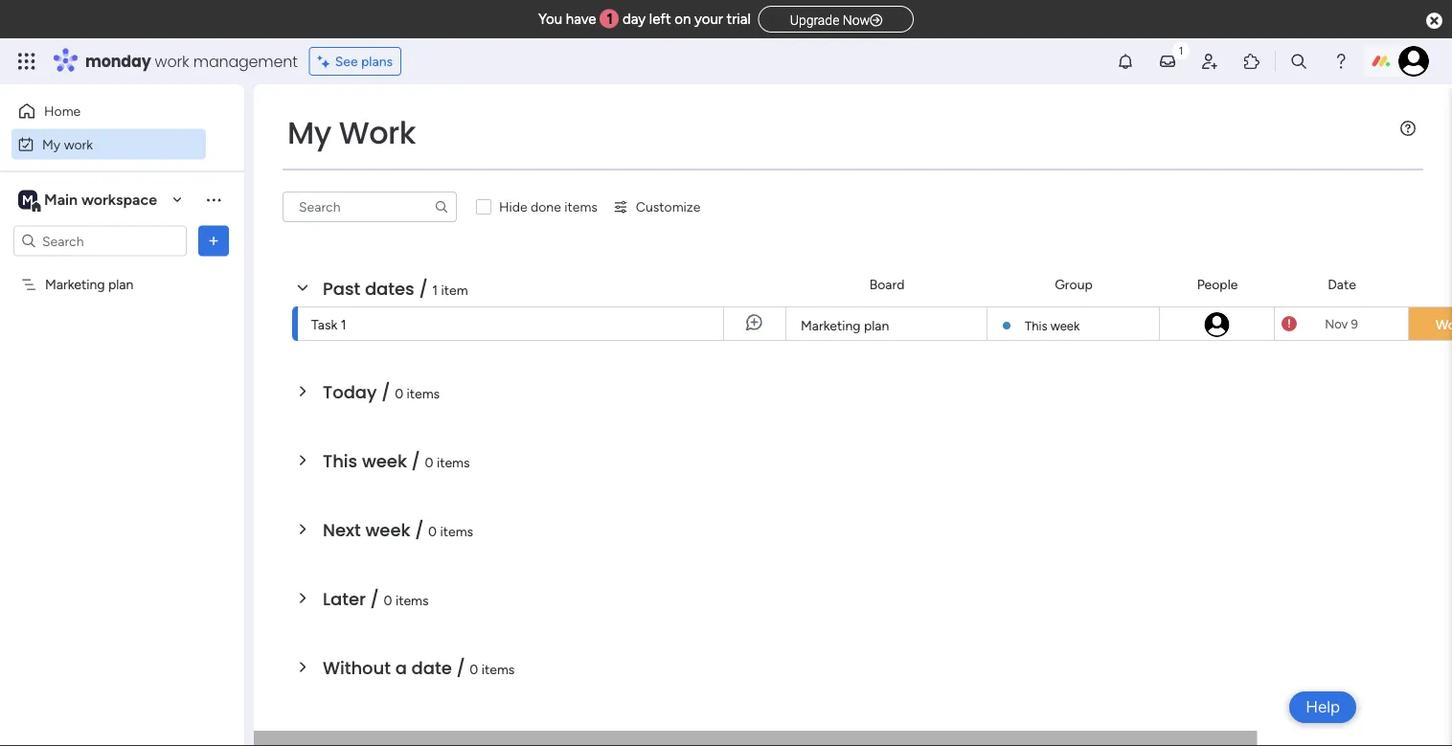 Task type: locate. For each thing, give the bounding box(es) containing it.
plans
[[361, 53, 393, 69]]

see
[[335, 53, 358, 69]]

1 vertical spatial kendall parks image
[[1203, 310, 1232, 339]]

0 horizontal spatial marketing plan
[[45, 276, 133, 293]]

this
[[1025, 318, 1048, 333], [323, 449, 358, 473]]

items right the later
[[396, 592, 429, 608]]

marketing
[[45, 276, 105, 293], [801, 318, 861, 334]]

work down home
[[64, 136, 93, 152]]

dapulse rightstroke image
[[870, 13, 883, 27]]

main workspace
[[44, 191, 157, 209]]

this week / 0 items
[[323, 449, 470, 473]]

customize
[[636, 199, 701, 215]]

week right next
[[365, 518, 411, 542]]

0 right today at the left
[[395, 385, 403, 401]]

0 horizontal spatial marketing
[[45, 276, 105, 293]]

0 horizontal spatial work
[[64, 136, 93, 152]]

/ right the later
[[370, 587, 379, 611]]

board
[[870, 276, 905, 293]]

items inside next week / 0 items
[[440, 523, 473, 539]]

management
[[193, 50, 298, 72]]

/ left item
[[419, 276, 428, 301]]

invite members image
[[1201, 52, 1220, 71]]

2 vertical spatial week
[[365, 518, 411, 542]]

without a date / 0 items
[[323, 656, 515, 680]]

monday work management
[[85, 50, 298, 72]]

0 right date in the bottom left of the page
[[470, 661, 478, 677]]

week
[[1051, 318, 1080, 333], [362, 449, 407, 473], [365, 518, 411, 542]]

task
[[311, 316, 338, 332]]

1 vertical spatial week
[[362, 449, 407, 473]]

my for my work
[[42, 136, 61, 152]]

None search field
[[283, 192, 457, 222]]

my
[[287, 112, 331, 154], [42, 136, 61, 152]]

select product image
[[17, 52, 36, 71]]

items up this week / 0 items at the bottom of the page
[[407, 385, 440, 401]]

1 horizontal spatial marketing
[[801, 318, 861, 334]]

0 vertical spatial this
[[1025, 318, 1048, 333]]

items right done
[[565, 199, 598, 215]]

Filter dashboard by text search field
[[283, 192, 457, 222]]

marketing inside list box
[[45, 276, 105, 293]]

1 vertical spatial marketing plan
[[801, 318, 889, 334]]

items inside the today / 0 items
[[407, 385, 440, 401]]

my inside my work button
[[42, 136, 61, 152]]

marketing plan inside list box
[[45, 276, 133, 293]]

1 vertical spatial this
[[323, 449, 358, 473]]

work inside my work button
[[64, 136, 93, 152]]

0 inside later / 0 items
[[384, 592, 392, 608]]

0 inside the without a date / 0 items
[[470, 661, 478, 677]]

workspace image
[[18, 189, 37, 210]]

my left work
[[287, 112, 331, 154]]

1 vertical spatial plan
[[864, 318, 889, 334]]

today
[[323, 380, 377, 404]]

done
[[531, 199, 561, 215]]

day
[[623, 11, 646, 28]]

items
[[565, 199, 598, 215], [407, 385, 440, 401], [437, 454, 470, 470], [440, 523, 473, 539], [396, 592, 429, 608], [482, 661, 515, 677]]

items right date in the bottom left of the page
[[482, 661, 515, 677]]

work
[[155, 50, 189, 72], [64, 136, 93, 152]]

work right monday
[[155, 50, 189, 72]]

0 vertical spatial marketing
[[45, 276, 105, 293]]

later
[[323, 587, 366, 611]]

kendall parks image
[[1399, 46, 1429, 77], [1203, 310, 1232, 339]]

my work button
[[11, 129, 206, 160]]

you
[[538, 11, 563, 28]]

9
[[1351, 316, 1358, 332]]

items down this week / 0 items at the bottom of the page
[[440, 523, 473, 539]]

plan down search in workspace field
[[108, 276, 133, 293]]

2 horizontal spatial 1
[[607, 11, 613, 28]]

1 horizontal spatial this
[[1025, 318, 1048, 333]]

kendall parks image down people
[[1203, 310, 1232, 339]]

main
[[44, 191, 78, 209]]

this week
[[1025, 318, 1080, 333]]

people
[[1197, 276, 1238, 293]]

0 horizontal spatial plan
[[108, 276, 133, 293]]

0 down this week / 0 items at the bottom of the page
[[428, 523, 437, 539]]

items up next week / 0 items
[[437, 454, 470, 470]]

/
[[419, 276, 428, 301], [382, 380, 390, 404], [412, 449, 420, 473], [415, 518, 424, 542], [370, 587, 379, 611], [456, 656, 465, 680]]

1 horizontal spatial plan
[[864, 318, 889, 334]]

0 horizontal spatial my
[[42, 136, 61, 152]]

0 right the later
[[384, 592, 392, 608]]

/ down this week / 0 items at the bottom of the page
[[415, 518, 424, 542]]

apps image
[[1243, 52, 1262, 71]]

0 vertical spatial work
[[155, 50, 189, 72]]

0 up next week / 0 items
[[425, 454, 434, 470]]

plan
[[108, 276, 133, 293], [864, 318, 889, 334]]

1 left day
[[607, 11, 613, 28]]

1 left item
[[432, 282, 438, 298]]

1 vertical spatial work
[[64, 136, 93, 152]]

search everything image
[[1290, 52, 1309, 71]]

0 vertical spatial plan
[[108, 276, 133, 293]]

past
[[323, 276, 360, 301]]

1 right task
[[341, 316, 346, 332]]

my work
[[287, 112, 416, 154]]

0 horizontal spatial this
[[323, 449, 358, 473]]

your
[[695, 11, 723, 28]]

0 inside the today / 0 items
[[395, 385, 403, 401]]

2 vertical spatial 1
[[341, 316, 346, 332]]

items inside the without a date / 0 items
[[482, 661, 515, 677]]

see plans
[[335, 53, 393, 69]]

kendall parks image down dapulse close "image"
[[1399, 46, 1429, 77]]

a
[[395, 656, 407, 680]]

left
[[649, 11, 671, 28]]

marketing plan down the board
[[801, 318, 889, 334]]

1 vertical spatial 1
[[432, 282, 438, 298]]

marketing plan link
[[798, 308, 975, 342]]

week down the today / 0 items
[[362, 449, 407, 473]]

0 vertical spatial marketing plan
[[45, 276, 133, 293]]

1 horizontal spatial 1
[[432, 282, 438, 298]]

plan down the board
[[864, 318, 889, 334]]

0
[[395, 385, 403, 401], [425, 454, 434, 470], [428, 523, 437, 539], [384, 592, 392, 608], [470, 661, 478, 677]]

workspace
[[81, 191, 157, 209]]

have
[[566, 11, 596, 28]]

1 horizontal spatial work
[[155, 50, 189, 72]]

on
[[675, 11, 691, 28]]

week down group
[[1051, 318, 1080, 333]]

group
[[1055, 276, 1093, 293]]

menu image
[[1401, 121, 1416, 136]]

1 horizontal spatial my
[[287, 112, 331, 154]]

marketing plan
[[45, 276, 133, 293], [801, 318, 889, 334]]

/ up next week / 0 items
[[412, 449, 420, 473]]

1
[[607, 11, 613, 28], [432, 282, 438, 298], [341, 316, 346, 332]]

1 horizontal spatial kendall parks image
[[1399, 46, 1429, 77]]

hide
[[499, 199, 528, 215]]

1 vertical spatial marketing
[[801, 318, 861, 334]]

nov 9
[[1325, 316, 1358, 332]]

0 vertical spatial week
[[1051, 318, 1080, 333]]

my down home
[[42, 136, 61, 152]]

notifications image
[[1116, 52, 1135, 71]]

work for monday
[[155, 50, 189, 72]]

marketing plan down search in workspace field
[[45, 276, 133, 293]]

customize button
[[605, 192, 708, 222]]

help
[[1306, 697, 1340, 717]]

trial
[[727, 11, 751, 28]]

dates
[[365, 276, 415, 301]]

help button
[[1290, 692, 1357, 723]]

work
[[339, 112, 416, 154]]

plan inside list box
[[108, 276, 133, 293]]

my work
[[42, 136, 93, 152]]

marketing plan list box
[[0, 264, 244, 560]]

today / 0 items
[[323, 380, 440, 404]]

upgrade now link
[[759, 6, 914, 32]]

1 horizontal spatial marketing plan
[[801, 318, 889, 334]]

monday
[[85, 50, 151, 72]]



Task type: vqa. For each thing, say whether or not it's contained in the screenshot.
Update feed Image
no



Task type: describe. For each thing, give the bounding box(es) containing it.
past dates / 1 item
[[323, 276, 468, 301]]

/ right date in the bottom left of the page
[[456, 656, 465, 680]]

0 inside next week / 0 items
[[428, 523, 437, 539]]

item
[[441, 282, 468, 298]]

upgrade now
[[790, 12, 870, 28]]

week for next week /
[[365, 518, 411, 542]]

upgrade
[[790, 12, 840, 28]]

workspace options image
[[204, 190, 223, 209]]

options image
[[204, 231, 223, 251]]

date
[[1328, 276, 1357, 293]]

hide done items
[[499, 199, 598, 215]]

0 vertical spatial 1
[[607, 11, 613, 28]]

you have 1 day left on your trial
[[538, 11, 751, 28]]

0 horizontal spatial 1
[[341, 316, 346, 332]]

/ right today at the left
[[382, 380, 390, 404]]

now
[[843, 12, 870, 28]]

dapulse close image
[[1427, 11, 1443, 31]]

home
[[44, 103, 81, 119]]

see plans button
[[309, 47, 402, 76]]

without
[[323, 656, 391, 680]]

0 horizontal spatial kendall parks image
[[1203, 310, 1232, 339]]

search image
[[434, 199, 449, 215]]

v2 overdue deadline image
[[1282, 315, 1297, 333]]

Search in workspace field
[[40, 230, 160, 252]]

nov
[[1325, 316, 1348, 332]]

this for this week
[[1025, 318, 1048, 333]]

wo
[[1436, 317, 1452, 333]]

task 1
[[311, 316, 346, 332]]

0 inside this week / 0 items
[[425, 454, 434, 470]]

next week / 0 items
[[323, 518, 473, 542]]

inbox image
[[1158, 52, 1178, 71]]

week for this week /
[[362, 449, 407, 473]]

workspace selection element
[[18, 188, 160, 213]]

1 image
[[1173, 39, 1190, 61]]

next
[[323, 518, 361, 542]]

later / 0 items
[[323, 587, 429, 611]]

m
[[22, 192, 33, 208]]

help image
[[1332, 52, 1351, 71]]

date
[[412, 656, 452, 680]]

this for this week / 0 items
[[323, 449, 358, 473]]

work for my
[[64, 136, 93, 152]]

my for my work
[[287, 112, 331, 154]]

items inside later / 0 items
[[396, 592, 429, 608]]

1 inside past dates / 1 item
[[432, 282, 438, 298]]

items inside this week / 0 items
[[437, 454, 470, 470]]

0 vertical spatial kendall parks image
[[1399, 46, 1429, 77]]

home button
[[11, 96, 206, 126]]



